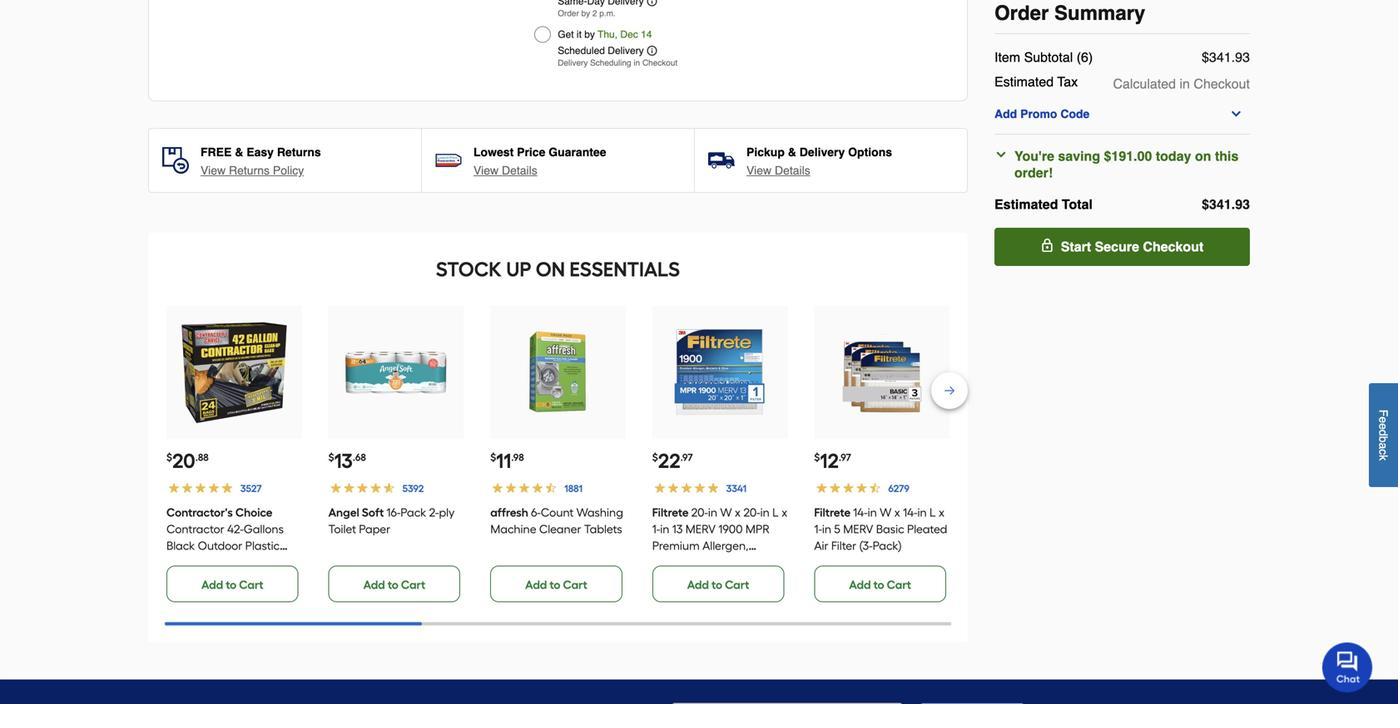 Task type: locate. For each thing, give the bounding box(es) containing it.
filtrete inside 12 list item
[[814, 506, 851, 520]]

2 .97 from the left
[[839, 452, 851, 464]]

add for 13
[[363, 578, 385, 593]]

merv inside 20-in w x 20-in l x 1-in 13 merv 1900 mpr premium allergen, bacteria and virus electrostatic pleated air filter
[[686, 523, 716, 537]]

93 up chevron down image
[[1235, 50, 1250, 65]]

filter inside 14-in w x 14-in l x 1-in 5 merv basic pleated air filter (3-pack)
[[831, 539, 856, 553]]

pleated inside 14-in w x 14-in l x 1-in 5 merv basic pleated air filter (3-pack)
[[907, 523, 947, 537]]

and
[[700, 556, 721, 570]]

93 down this
[[1235, 197, 1250, 212]]

.97 inside $ 12 .97
[[839, 452, 851, 464]]

to inside 22 list item
[[712, 578, 722, 593]]

3 to from the left
[[550, 578, 560, 593]]

order for order by 2 p.m.
[[558, 9, 579, 18]]

1 & from the left
[[235, 146, 243, 159]]

6-
[[531, 506, 541, 520]]

to right the bag
[[226, 578, 237, 593]]

cart inside 22 list item
[[725, 578, 749, 593]]

cart down virus on the bottom right
[[725, 578, 749, 593]]

to for 13
[[388, 578, 398, 593]]

0 horizontal spatial filter
[[652, 589, 677, 603]]

2 l from the left
[[930, 506, 936, 520]]

to for 12
[[873, 578, 884, 593]]

l for 12
[[930, 506, 936, 520]]

0 horizontal spatial merv
[[686, 523, 716, 537]]

to down cleaner
[[550, 578, 560, 593]]

cart
[[239, 578, 263, 593], [401, 578, 425, 593], [563, 578, 587, 593], [725, 578, 749, 593], [887, 578, 911, 593]]

2 w from the left
[[880, 506, 892, 520]]

view details link
[[474, 162, 537, 179], [746, 162, 810, 179]]

. for item subtotal (6)
[[1231, 50, 1235, 65]]

cart for 20
[[239, 578, 263, 593]]

2
[[592, 9, 597, 18]]

1 vertical spatial 341
[[1209, 197, 1231, 212]]

w for 22
[[720, 506, 732, 520]]

calculated
[[1113, 76, 1176, 92]]

add to cart inside "11" list item
[[525, 578, 587, 593]]

0 vertical spatial 341
[[1209, 50, 1231, 65]]

0 horizontal spatial &
[[235, 146, 243, 159]]

13 up angel
[[334, 449, 353, 474]]

$ for 16-pack 2-ply toilet paper
[[328, 452, 334, 464]]

tablets
[[584, 523, 622, 537]]

2 horizontal spatial view
[[746, 164, 772, 177]]

cart for 11
[[563, 578, 587, 593]]

to inside 13 list item
[[388, 578, 398, 593]]

view returns policy link
[[201, 162, 304, 179]]

.97 for 22
[[680, 452, 693, 464]]

details
[[502, 164, 537, 177], [775, 164, 810, 177]]

w inside 20-in w x 20-in l x 1-in 13 merv 1900 mpr premium allergen, bacteria and virus electrostatic pleated air filter
[[720, 506, 732, 520]]

add to cart link for 20
[[166, 566, 298, 603]]

0 vertical spatial 13
[[334, 449, 353, 474]]

1 add to cart link from the left
[[166, 566, 298, 603]]

341
[[1209, 50, 1231, 65], [1209, 197, 1231, 212]]

filter
[[831, 539, 856, 553], [652, 589, 677, 603]]

$ inside $ 20 .88
[[166, 452, 172, 464]]

chevron down image
[[1230, 107, 1243, 121]]

& inside pickup & delivery options view details
[[788, 146, 796, 159]]

1 horizontal spatial .97
[[839, 452, 851, 464]]

options
[[848, 146, 892, 159]]

0 horizontal spatial .97
[[680, 452, 693, 464]]

1 vertical spatial .
[[1231, 197, 1235, 212]]

add to cart
[[201, 578, 263, 593], [363, 578, 425, 593], [525, 578, 587, 593], [687, 578, 749, 593], [849, 578, 911, 593]]

0 vertical spatial filter
[[831, 539, 856, 553]]

f e e d b a c k
[[1377, 410, 1390, 461]]

$ 20 .88
[[166, 449, 209, 474]]

1 14- from the left
[[853, 506, 868, 520]]

filtrete inside 22 list item
[[652, 506, 689, 520]]

1 vertical spatial filter
[[652, 589, 677, 603]]

0 horizontal spatial 20-
[[691, 506, 708, 520]]

add to cart down "pack)"
[[849, 578, 911, 593]]

1 horizontal spatial returns
[[277, 146, 321, 159]]

4 add to cart link from the left
[[652, 566, 784, 603]]

1 horizontal spatial details
[[775, 164, 810, 177]]

1 341 from the top
[[1209, 50, 1231, 65]]

w up 1900
[[720, 506, 732, 520]]

add for 20
[[201, 578, 223, 593]]

& inside free & easy returns view returns policy
[[235, 146, 243, 159]]

filtrete for 22
[[652, 506, 689, 520]]

$
[[1202, 50, 1209, 65], [1202, 197, 1209, 212], [166, 452, 172, 464], [328, 452, 334, 464], [490, 452, 496, 464], [652, 452, 658, 464], [814, 452, 820, 464]]

$ 13 .68
[[328, 449, 366, 474]]

to down paper
[[388, 578, 398, 593]]

1 horizontal spatial l
[[930, 506, 936, 520]]

angel soft 16-pack 2-ply toilet paper image
[[342, 319, 450, 427]]

13 list item
[[328, 306, 464, 603]]

$ inside $ 11 .98
[[490, 452, 496, 464]]

e up d
[[1377, 417, 1390, 424]]

2 view from the left
[[474, 164, 499, 177]]

$ 341 . 93
[[1202, 50, 1250, 65], [1202, 197, 1250, 212]]

add promo code
[[994, 107, 1090, 121]]

$ for 14-in w x 14-in l x 1-in 5 merv basic pleated air filter (3-pack)
[[814, 452, 820, 464]]

0 horizontal spatial pleated
[[720, 573, 760, 587]]

1- for 22
[[652, 523, 660, 537]]

1- inside 20-in w x 20-in l x 1-in 13 merv 1900 mpr premium allergen, bacteria and virus electrostatic pleated air filter
[[652, 523, 660, 537]]

add inside "11" list item
[[525, 578, 547, 593]]

construction
[[166, 556, 235, 570]]

filter down electrostatic
[[652, 589, 677, 603]]

view down lowest
[[474, 164, 499, 177]]

1 vertical spatial air
[[763, 573, 777, 587]]

$ inside $ 12 .97
[[814, 452, 820, 464]]

to down "pack)"
[[873, 578, 884, 593]]

filtrete for 12
[[814, 506, 851, 520]]

2 341 from the top
[[1209, 197, 1231, 212]]

2 add to cart from the left
[[363, 578, 425, 593]]

1 merv from the left
[[686, 523, 716, 537]]

cart for 22
[[725, 578, 749, 593]]

0 horizontal spatial returns
[[229, 164, 270, 177]]

1 horizontal spatial view
[[474, 164, 499, 177]]

view
[[201, 164, 226, 177], [474, 164, 499, 177], [746, 164, 772, 177]]

1 horizontal spatial filtrete
[[814, 506, 851, 520]]

2 $ 341 . 93 from the top
[[1202, 197, 1250, 212]]

filter down the 5
[[831, 539, 856, 553]]

free
[[201, 146, 232, 159]]

plastic
[[245, 539, 280, 553]]

add to cart for 12
[[849, 578, 911, 593]]

13 up premium
[[672, 523, 683, 537]]

3 x from the left
[[894, 506, 900, 520]]

view details link for details
[[474, 162, 537, 179]]

checkout down info icon
[[642, 58, 678, 68]]

add down and
[[687, 578, 709, 593]]

341 for estimated total
[[1209, 197, 1231, 212]]

0 horizontal spatial 1-
[[652, 523, 660, 537]]

3 cart from the left
[[563, 578, 587, 593]]

1 horizontal spatial air
[[814, 539, 829, 553]]

0 horizontal spatial order
[[558, 9, 579, 18]]

.
[[1231, 50, 1235, 65], [1231, 197, 1235, 212]]

5 add to cart link from the left
[[814, 566, 946, 603]]

w inside 14-in w x 14-in l x 1-in 5 merv basic pleated air filter (3-pack)
[[880, 506, 892, 520]]

13 inside 13 list item
[[334, 449, 353, 474]]

0 horizontal spatial w
[[720, 506, 732, 520]]

2 x from the left
[[782, 506, 787, 520]]

6-count washing machine cleaner tablets
[[490, 506, 623, 537]]

merv up premium
[[686, 523, 716, 537]]

3 view from the left
[[746, 164, 772, 177]]

14- up basic
[[903, 506, 918, 520]]

1 to from the left
[[226, 578, 237, 593]]

to inside 12 list item
[[873, 578, 884, 593]]

1 view from the left
[[201, 164, 226, 177]]

d
[[1377, 430, 1390, 437]]

add to cart link inside 22 list item
[[652, 566, 784, 603]]

order up "get"
[[558, 9, 579, 18]]

1 . from the top
[[1231, 50, 1235, 65]]

order up item
[[994, 2, 1049, 25]]

add to cart link inside "11" list item
[[490, 566, 622, 603]]

add inside 12 list item
[[849, 578, 871, 593]]

1 vertical spatial 93
[[1235, 197, 1250, 212]]

get
[[558, 29, 574, 40]]

to for 11
[[550, 578, 560, 593]]

1 horizontal spatial 1-
[[814, 523, 822, 537]]

1 estimated from the top
[[994, 74, 1054, 89]]

4 x from the left
[[939, 506, 945, 520]]

easy
[[247, 146, 274, 159]]

3 add to cart link from the left
[[490, 566, 622, 603]]

$ 341 . 93 down this
[[1202, 197, 1250, 212]]

form
[[672, 704, 1025, 705]]

0 vertical spatial delivery
[[608, 45, 644, 57]]

1 vertical spatial by
[[584, 29, 595, 40]]

. for estimated total
[[1231, 197, 1235, 212]]

view inside free & easy returns view returns policy
[[201, 164, 226, 177]]

to for 20
[[226, 578, 237, 593]]

2 vertical spatial delivery
[[800, 146, 845, 159]]

add to cart link for 22
[[652, 566, 784, 603]]

20- up premium
[[691, 506, 708, 520]]

0 horizontal spatial delivery
[[558, 58, 588, 68]]

estimated tax
[[994, 74, 1078, 89]]

& for pickup
[[788, 146, 796, 159]]

checkout
[[642, 58, 678, 68], [1194, 76, 1250, 92], [1143, 239, 1204, 255]]

1 vertical spatial checkout
[[1194, 76, 1250, 92]]

returns up policy
[[277, 146, 321, 159]]

add to cart link inside 20 list item
[[166, 566, 298, 603]]

1 horizontal spatial &
[[788, 146, 796, 159]]

11 list item
[[490, 306, 626, 603]]

add inside 22 list item
[[687, 578, 709, 593]]

air down the mpr
[[763, 573, 777, 587]]

paper
[[359, 523, 390, 537]]

to inside 20 list item
[[226, 578, 237, 593]]

. down this
[[1231, 197, 1235, 212]]

1 horizontal spatial order
[[994, 2, 1049, 25]]

l
[[772, 506, 779, 520], [930, 506, 936, 520]]

.98
[[511, 452, 524, 464]]

.97 inside $ 22 .97
[[680, 452, 693, 464]]

add to cart down paper
[[363, 578, 425, 593]]

order summary
[[994, 2, 1145, 25]]

l inside 20-in w x 20-in l x 1-in 13 merv 1900 mpr premium allergen, bacteria and virus electrostatic pleated air filter
[[772, 506, 779, 520]]

1 vertical spatial estimated
[[994, 197, 1058, 212]]

air inside 14-in w x 14-in l x 1-in 5 merv basic pleated air filter (3-pack)
[[814, 539, 829, 553]]

5 add to cart from the left
[[849, 578, 911, 593]]

2 cart from the left
[[401, 578, 425, 593]]

basic
[[876, 523, 904, 537]]

2 1- from the left
[[814, 523, 822, 537]]

premium
[[652, 539, 700, 553]]

add down paper
[[363, 578, 385, 593]]

by right the it
[[584, 29, 595, 40]]

view down pickup
[[746, 164, 772, 177]]

& right pickup
[[788, 146, 796, 159]]

1 horizontal spatial filter
[[831, 539, 856, 553]]

1 .97 from the left
[[680, 452, 693, 464]]

1 1- from the left
[[652, 523, 660, 537]]

11
[[496, 449, 511, 474]]

to
[[226, 578, 237, 593], [388, 578, 398, 593], [550, 578, 560, 593], [712, 578, 722, 593], [873, 578, 884, 593]]

2 . from the top
[[1231, 197, 1235, 212]]

estimated for estimated total
[[994, 197, 1058, 212]]

cart down 16-pack 2-ply toilet paper
[[401, 578, 425, 593]]

add down construction
[[201, 578, 223, 593]]

1 horizontal spatial 20-
[[743, 506, 760, 520]]

add down machine
[[525, 578, 547, 593]]

0 horizontal spatial 13
[[334, 449, 353, 474]]

5 cart from the left
[[887, 578, 911, 593]]

angel soft
[[328, 506, 384, 520]]

2 vertical spatial checkout
[[1143, 239, 1204, 255]]

0 vertical spatial pleated
[[907, 523, 947, 537]]

checkout up chevron down image
[[1194, 76, 1250, 92]]

add to cart link inside 13 list item
[[328, 566, 460, 603]]

guarantee
[[549, 146, 606, 159]]

2 details from the left
[[775, 164, 810, 177]]

returns down easy
[[229, 164, 270, 177]]

1 horizontal spatial pleated
[[907, 523, 947, 537]]

2 horizontal spatial delivery
[[800, 146, 845, 159]]

(6)
[[1077, 50, 1093, 65]]

filtrete up the 5
[[814, 506, 851, 520]]

flap
[[238, 556, 261, 570]]

add to cart link for 13
[[328, 566, 460, 603]]

add for 12
[[849, 578, 871, 593]]

filtrete 14-in w x 14-in l x 1-in 5 merv basic pleated air filter (3-pack) image
[[828, 319, 936, 427]]

1- up premium
[[652, 523, 660, 537]]

summary
[[1054, 2, 1145, 25]]

merv up (3-
[[843, 523, 873, 537]]

info image
[[647, 0, 657, 6]]

2 93 from the top
[[1235, 197, 1250, 212]]

cart inside 20 list item
[[239, 578, 263, 593]]

4 to from the left
[[712, 578, 722, 593]]

secure
[[1095, 239, 1139, 255]]

checkout for start secure checkout
[[1143, 239, 1204, 255]]

0 horizontal spatial filtrete
[[652, 506, 689, 520]]

thu,
[[598, 29, 618, 40]]

0 vertical spatial estimated
[[994, 74, 1054, 89]]

chevron down image
[[994, 148, 1008, 161]]

w for 12
[[880, 506, 892, 520]]

$ 341 . 93 up calculated in checkout
[[1202, 50, 1250, 65]]

1 horizontal spatial merv
[[843, 523, 873, 537]]

1 vertical spatial 13
[[672, 523, 683, 537]]

add to cart down cleaner
[[525, 578, 587, 593]]

add to cart inside 12 list item
[[849, 578, 911, 593]]

1 horizontal spatial view details link
[[746, 162, 810, 179]]

42-
[[227, 523, 244, 537]]

2 view details link from the left
[[746, 162, 810, 179]]

add to cart for 11
[[525, 578, 587, 593]]

pleated inside 20-in w x 20-in l x 1-in 13 merv 1900 mpr premium allergen, bacteria and virus electrostatic pleated air filter
[[720, 573, 760, 587]]

e up b
[[1377, 424, 1390, 430]]

view details link down lowest
[[474, 162, 537, 179]]

0 horizontal spatial l
[[772, 506, 779, 520]]

w up basic
[[880, 506, 892, 520]]

filtrete 20-in w x 20-in l x 1-in 13 merv 1900 mpr premium allergen, bacteria and virus electrostatic pleated air filter image
[[666, 319, 774, 427]]

0 horizontal spatial 14-
[[853, 506, 868, 520]]

16-
[[386, 506, 401, 520]]

toilet
[[328, 523, 356, 537]]

0 horizontal spatial air
[[763, 573, 777, 587]]

1- left the 5
[[814, 523, 822, 537]]

pleated right basic
[[907, 523, 947, 537]]

cart inside 12 list item
[[887, 578, 911, 593]]

estimated down item
[[994, 74, 1054, 89]]

delivery left 'options'
[[800, 146, 845, 159]]

0 vertical spatial .
[[1231, 50, 1235, 65]]

$ 341 . 93 for estimated total
[[1202, 197, 1250, 212]]

scheduled delivery
[[558, 45, 644, 57]]

stock up on essentials heading
[[165, 253, 951, 286]]

delivery down scheduled
[[558, 58, 588, 68]]

3 add to cart from the left
[[525, 578, 587, 593]]

1 horizontal spatial 13
[[672, 523, 683, 537]]

1 details from the left
[[502, 164, 537, 177]]

1 add to cart from the left
[[201, 578, 263, 593]]

2 filtrete from the left
[[814, 506, 851, 520]]

cart inside "11" list item
[[563, 578, 587, 593]]

p.m.
[[599, 9, 616, 18]]

4 cart from the left
[[725, 578, 749, 593]]

93 for estimated total
[[1235, 197, 1250, 212]]

by left 2
[[581, 9, 590, 18]]

delivery up delivery scheduling in checkout
[[608, 45, 644, 57]]

view details link down pickup
[[746, 162, 810, 179]]

view down free
[[201, 164, 226, 177]]

affresh 6-count washing machine cleaner tablets image
[[504, 319, 612, 427]]

tie
[[264, 556, 279, 570]]

0 vertical spatial 93
[[1235, 50, 1250, 65]]

scheduled
[[558, 45, 605, 57]]

1 horizontal spatial w
[[880, 506, 892, 520]]

air left (3-
[[814, 539, 829, 553]]

$ for contractor 42-gallons black outdoor plastic construction flap tie trash bag (24-count)
[[166, 452, 172, 464]]

4 add to cart from the left
[[687, 578, 749, 593]]

.97
[[680, 452, 693, 464], [839, 452, 851, 464]]

20- up the mpr
[[743, 506, 760, 520]]

2 & from the left
[[788, 146, 796, 159]]

view inside pickup & delivery options view details
[[746, 164, 772, 177]]

$ for 20-in w x 20-in l x 1-in 13 merv 1900 mpr premium allergen, bacteria and virus electrostatic pleated air filter
[[652, 452, 658, 464]]

1 93 from the top
[[1235, 50, 1250, 65]]

to inside "11" list item
[[550, 578, 560, 593]]

1 horizontal spatial delivery
[[608, 45, 644, 57]]

add to cart down flap at the left bottom of page
[[201, 578, 263, 593]]

1 w from the left
[[720, 506, 732, 520]]

air inside 20-in w x 20-in l x 1-in 13 merv 1900 mpr premium allergen, bacteria and virus electrostatic pleated air filter
[[763, 573, 777, 587]]

add to cart inside 20 list item
[[201, 578, 263, 593]]

2 merv from the left
[[843, 523, 873, 537]]

add to cart link inside 12 list item
[[814, 566, 946, 603]]

view for free & easy returns view returns policy
[[201, 164, 226, 177]]

2 estimated from the top
[[994, 197, 1058, 212]]

341 up calculated in checkout
[[1209, 50, 1231, 65]]

1 vertical spatial pleated
[[720, 573, 760, 587]]

2 to from the left
[[388, 578, 398, 593]]

. up chevron down image
[[1231, 50, 1235, 65]]

0 horizontal spatial view details link
[[474, 162, 537, 179]]

$ for 6-count washing machine cleaner tablets
[[490, 452, 496, 464]]

1 l from the left
[[772, 506, 779, 520]]

add to cart inside 22 list item
[[687, 578, 749, 593]]

b
[[1377, 437, 1390, 443]]

merv inside 14-in w x 14-in l x 1-in 5 merv basic pleated air filter (3-pack)
[[843, 523, 873, 537]]

1 view details link from the left
[[474, 162, 537, 179]]

add to cart for 13
[[363, 578, 425, 593]]

$ inside the $ 13 .68
[[328, 452, 334, 464]]

0 vertical spatial air
[[814, 539, 829, 553]]

add inside 20 list item
[[201, 578, 223, 593]]

add to cart down and
[[687, 578, 749, 593]]

0 horizontal spatial view
[[201, 164, 226, 177]]

cart down flap at the left bottom of page
[[239, 578, 263, 593]]

1 cart from the left
[[239, 578, 263, 593]]

details down pickup
[[775, 164, 810, 177]]

1 horizontal spatial 14-
[[903, 506, 918, 520]]

&
[[235, 146, 243, 159], [788, 146, 796, 159]]

add down (3-
[[849, 578, 871, 593]]

cart down cleaner
[[563, 578, 587, 593]]

l inside 14-in w x 14-in l x 1-in 5 merv basic pleated air filter (3-pack)
[[930, 506, 936, 520]]

cart down "pack)"
[[887, 578, 911, 593]]

& left easy
[[235, 146, 243, 159]]

20-
[[691, 506, 708, 520], [743, 506, 760, 520]]

to down and
[[712, 578, 722, 593]]

341 down this
[[1209, 197, 1231, 212]]

stock up on essentials
[[436, 258, 680, 282]]

details down "price"
[[502, 164, 537, 177]]

filtrete up premium
[[652, 506, 689, 520]]

item subtotal (6)
[[994, 50, 1093, 65]]

checkout inside the start secure checkout button
[[1143, 239, 1204, 255]]

5 to from the left
[[873, 578, 884, 593]]

1 vertical spatial $ 341 . 93
[[1202, 197, 1250, 212]]

22
[[658, 449, 680, 474]]

13
[[334, 449, 353, 474], [672, 523, 683, 537]]

14- up (3-
[[853, 506, 868, 520]]

in
[[634, 58, 640, 68], [1180, 76, 1190, 92], [708, 506, 717, 520], [760, 506, 770, 520], [868, 506, 877, 520], [918, 506, 927, 520], [660, 523, 669, 537], [822, 523, 831, 537]]

delivery inside pickup & delivery options view details
[[800, 146, 845, 159]]

16-pack 2-ply toilet paper
[[328, 506, 455, 537]]

22 list item
[[652, 306, 788, 603]]

checkout right secure
[[1143, 239, 1204, 255]]

allergen,
[[702, 539, 749, 553]]

1 $ 341 . 93 from the top
[[1202, 50, 1250, 65]]

pleated down virus on the bottom right
[[720, 573, 760, 587]]

delivery
[[608, 45, 644, 57], [558, 58, 588, 68], [800, 146, 845, 159]]

chat invite button image
[[1322, 642, 1373, 693]]

0 vertical spatial $ 341 . 93
[[1202, 50, 1250, 65]]

& for free
[[235, 146, 243, 159]]

stock
[[436, 258, 502, 282]]

2 add to cart link from the left
[[328, 566, 460, 603]]

1 filtrete from the left
[[652, 506, 689, 520]]

$ inside $ 22 .97
[[652, 452, 658, 464]]

0 horizontal spatial details
[[502, 164, 537, 177]]

pleated
[[907, 523, 947, 537], [720, 573, 760, 587]]

bag
[[198, 573, 220, 587]]

$ 12 .97
[[814, 449, 851, 474]]

add to cart inside 13 list item
[[363, 578, 425, 593]]

estimated down order!
[[994, 197, 1058, 212]]

cart inside 13 list item
[[401, 578, 425, 593]]

add inside 13 list item
[[363, 578, 385, 593]]

1 vertical spatial delivery
[[558, 58, 588, 68]]

dec
[[620, 29, 638, 40]]

this
[[1215, 149, 1239, 164]]

1- inside 14-in w x 14-in l x 1-in 5 merv basic pleated air filter (3-pack)
[[814, 523, 822, 537]]



Task type: describe. For each thing, give the bounding box(es) containing it.
13 inside 20-in w x 20-in l x 1-in 13 merv 1900 mpr premium allergen, bacteria and virus electrostatic pleated air filter
[[672, 523, 683, 537]]

$ 11 .98
[[490, 449, 524, 474]]

93 for item subtotal (6)
[[1235, 50, 1250, 65]]

get it by thu, dec 14
[[558, 29, 652, 40]]

add to cart link for 12
[[814, 566, 946, 603]]

it
[[577, 29, 582, 40]]

today
[[1156, 149, 1191, 164]]

merv for 12
[[843, 523, 873, 537]]

1 e from the top
[[1377, 417, 1390, 424]]

you're
[[1014, 149, 1054, 164]]

free & easy returns view returns policy
[[201, 146, 321, 177]]

start
[[1061, 239, 1091, 255]]

1900
[[718, 523, 743, 537]]

policy
[[273, 164, 304, 177]]

order for order summary
[[994, 2, 1049, 25]]

up
[[506, 258, 531, 282]]

details inside lowest price guarantee view details
[[502, 164, 537, 177]]

choice
[[235, 506, 273, 520]]

checkout for calculated in checkout
[[1194, 76, 1250, 92]]

c
[[1377, 450, 1390, 456]]

info image
[[647, 46, 657, 56]]

20-in w x 20-in l x 1-in 13 merv 1900 mpr premium allergen, bacteria and virus electrostatic pleated air filter
[[652, 506, 787, 603]]

2 e from the top
[[1377, 424, 1390, 430]]

14-in w x 14-in l x 1-in 5 merv basic pleated air filter (3-pack)
[[814, 506, 947, 553]]

20 list item
[[166, 306, 302, 603]]

k
[[1377, 456, 1390, 461]]

12
[[820, 449, 839, 474]]

view details link for view
[[746, 162, 810, 179]]

machine
[[490, 523, 536, 537]]

subtotal
[[1024, 50, 1073, 65]]

ply
[[439, 506, 455, 520]]

0 vertical spatial returns
[[277, 146, 321, 159]]

a
[[1377, 443, 1390, 450]]

pickup & delivery options view details
[[746, 146, 892, 177]]

virus
[[724, 556, 750, 570]]

view for pickup & delivery options view details
[[746, 164, 772, 177]]

you're saving  $191.00  today on this order!
[[1014, 149, 1239, 181]]

cleaner
[[539, 523, 581, 537]]

trash
[[166, 573, 196, 587]]

5
[[834, 523, 840, 537]]

angel
[[328, 506, 359, 520]]

on
[[1195, 149, 1211, 164]]

0 vertical spatial by
[[581, 9, 590, 18]]

1 vertical spatial returns
[[229, 164, 270, 177]]

.68
[[353, 452, 366, 464]]

pickup
[[746, 146, 785, 159]]

add promo code link
[[994, 107, 1250, 121]]

black
[[166, 539, 195, 553]]

affresh
[[490, 506, 528, 520]]

details inside pickup & delivery options view details
[[775, 164, 810, 177]]

contractor's
[[166, 506, 233, 520]]

on
[[536, 258, 565, 282]]

2-
[[429, 506, 439, 520]]

price
[[517, 146, 545, 159]]

contractor's choice contractor 42-gallons black outdoor plastic construction flap tie trash bag (24-count) image
[[180, 319, 288, 427]]

20
[[172, 449, 195, 474]]

contractor's choice contractor 42-gallons black outdoor plastic construction flap tie trash bag (24-count)
[[166, 506, 284, 587]]

start secure checkout
[[1061, 239, 1204, 255]]

order by 2 p.m.
[[558, 9, 616, 18]]

add to cart for 20
[[201, 578, 263, 593]]

2 14- from the left
[[903, 506, 918, 520]]

$ 341 . 93 for item subtotal (6)
[[1202, 50, 1250, 65]]

1 x from the left
[[735, 506, 741, 520]]

contractor
[[166, 523, 224, 537]]

code
[[1061, 107, 1090, 121]]

lowest
[[474, 146, 514, 159]]

add for 22
[[687, 578, 709, 593]]

cart for 13
[[401, 578, 425, 593]]

add to cart link for 11
[[490, 566, 622, 603]]

scheduling
[[590, 58, 631, 68]]

add for 11
[[525, 578, 547, 593]]

electrostatic
[[652, 573, 717, 587]]

cart for 12
[[887, 578, 911, 593]]

l for 22
[[772, 506, 779, 520]]

to for 22
[[712, 578, 722, 593]]

$191.00
[[1104, 149, 1152, 164]]

mpr
[[746, 523, 770, 537]]

f e e d b a c k button
[[1369, 384, 1398, 488]]

promo
[[1020, 107, 1057, 121]]

essentials
[[569, 258, 680, 282]]

1 20- from the left
[[691, 506, 708, 520]]

item
[[994, 50, 1020, 65]]

pack
[[401, 506, 426, 520]]

add left promo
[[994, 107, 1017, 121]]

count)
[[242, 573, 279, 587]]

view inside lowest price guarantee view details
[[474, 164, 499, 177]]

estimated for estimated tax
[[994, 74, 1054, 89]]

add to cart for 22
[[687, 578, 749, 593]]

tax
[[1057, 74, 1078, 89]]

12 list item
[[814, 306, 950, 603]]

filter inside 20-in w x 20-in l x 1-in 13 merv 1900 mpr premium allergen, bacteria and virus electrostatic pleated air filter
[[652, 589, 677, 603]]

saving
[[1058, 149, 1100, 164]]

washing
[[576, 506, 623, 520]]

.97 for 12
[[839, 452, 851, 464]]

delivery scheduling in checkout
[[558, 58, 678, 68]]

341 for item subtotal (6)
[[1209, 50, 1231, 65]]

you're saving  $191.00  today on this order! link
[[994, 148, 1243, 181]]

order!
[[1014, 165, 1053, 181]]

total
[[1062, 197, 1093, 212]]

estimated total
[[994, 197, 1093, 212]]

1- for 12
[[814, 523, 822, 537]]

(3-
[[859, 539, 873, 553]]

soft
[[362, 506, 384, 520]]

secure image
[[1041, 239, 1054, 252]]

merv for 22
[[686, 523, 716, 537]]

2 20- from the left
[[743, 506, 760, 520]]

14
[[641, 29, 652, 40]]

calculated in checkout
[[1113, 76, 1250, 92]]

0 vertical spatial checkout
[[642, 58, 678, 68]]

(24-
[[223, 573, 242, 587]]



Task type: vqa. For each thing, say whether or not it's contained in the screenshot.
Merv inside 14-in W x 14-in L x 1-in 5 MERV Basic Pleated Air Filter (3-Pack)
yes



